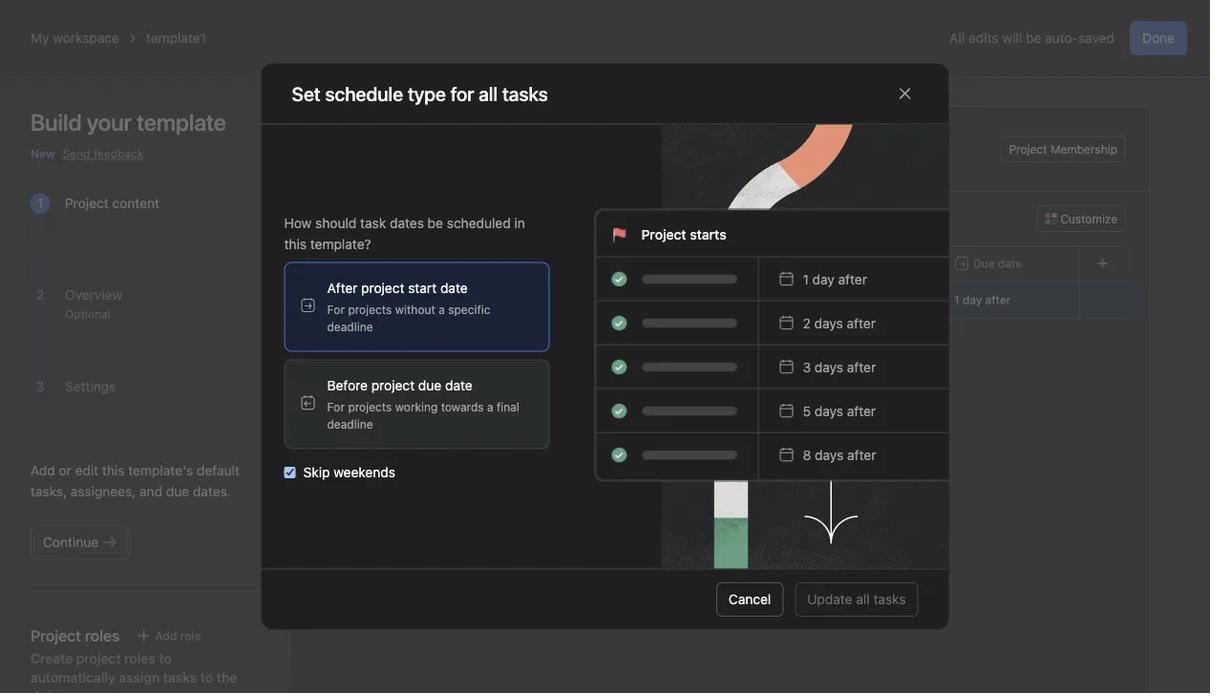 Task type: locate. For each thing, give the bounding box(es) containing it.
add task…
[[336, 328, 401, 344]]

after down assignee
[[839, 271, 868, 287]]

add inside button
[[344, 373, 372, 391]]

8 days after
[[803, 447, 877, 463]]

this inside add or edit this template's default tasks, assignees, and due dates.
[[102, 463, 125, 479]]

edit
[[75, 463, 99, 479]]

0 horizontal spatial project
[[65, 195, 109, 211]]

a
[[439, 304, 445, 317], [487, 401, 494, 414]]

a down start date
[[439, 304, 445, 317]]

0 horizontal spatial to
[[159, 651, 172, 667]]

for down after
[[327, 304, 345, 317]]

add or edit this template's default tasks, assignees, and due dates.
[[31, 463, 240, 500]]

after
[[327, 280, 358, 296]]

deadline down after
[[327, 321, 373, 334]]

1 vertical spatial 1
[[803, 271, 809, 287]]

1 horizontal spatial tasks
[[874, 592, 906, 608]]

1 vertical spatial a
[[487, 401, 494, 414]]

task
[[317, 257, 342, 270]]

after up 5 days after
[[847, 359, 876, 375]]

0 vertical spatial 2
[[36, 287, 44, 303]]

be inside how should task dates be scheduled in this template?
[[428, 215, 443, 231]]

projects inside before project due date for projects working towards a final deadline
[[348, 401, 392, 414]]

deadline down before
[[327, 418, 373, 432]]

projects up add task…
[[348, 304, 392, 317]]

edits
[[969, 30, 999, 46]]

template1
[[146, 30, 206, 46], [375, 120, 459, 143]]

content
[[112, 195, 160, 211]]

project left content
[[65, 195, 109, 211]]

1 vertical spatial projects
[[348, 401, 392, 414]]

after for 1 day after
[[839, 271, 868, 287]]

0 horizontal spatial tasks
[[163, 670, 197, 686]]

task
[[362, 212, 385, 225], [360, 215, 386, 231]]

days for 5
[[815, 403, 844, 419]]

0 vertical spatial deadline
[[327, 321, 373, 334]]

all edits will be auto-saved
[[950, 30, 1115, 46]]

1 horizontal spatial a
[[487, 401, 494, 414]]

this down "how"
[[284, 236, 307, 252]]

2 projects from the top
[[348, 401, 392, 414]]

tasks right assign
[[163, 670, 197, 686]]

0 horizontal spatial this
[[102, 463, 125, 479]]

0 horizontal spatial 3
[[36, 379, 44, 395]]

1 horizontal spatial to
[[200, 670, 213, 686]]

1 vertical spatial this
[[102, 463, 125, 479]]

1 down new
[[37, 195, 43, 211]]

add inside "button"
[[337, 212, 359, 225]]

add left section
[[344, 373, 372, 391]]

1 inside set schedule type for all tasks dialog
[[803, 271, 809, 287]]

add inside row
[[336, 328, 361, 344]]

2 down 1 day after
[[803, 315, 811, 331]]

after down 5 days after
[[848, 447, 877, 463]]

template1 down set schedule type for all tasks
[[375, 120, 459, 143]]

this up assignees,
[[102, 463, 125, 479]]

due
[[974, 257, 995, 270]]

2 deadline from the top
[[327, 418, 373, 432]]

project content
[[65, 195, 160, 211]]

projects down add section button
[[348, 401, 392, 414]]

1 deadline from the top
[[327, 321, 373, 334]]

be right dates
[[428, 215, 443, 231]]

saved
[[1079, 30, 1115, 46]]

task inside "button"
[[362, 212, 385, 225]]

tasks
[[874, 592, 906, 608], [163, 670, 197, 686]]

row containing ft
[[290, 281, 1149, 319]]

for for after project start date
[[327, 304, 345, 317]]

1 vertical spatial project
[[371, 378, 415, 393]]

add left the task…
[[336, 328, 361, 344]]

a left final
[[487, 401, 494, 414]]

days down the 2 days after
[[815, 359, 844, 375]]

1 vertical spatial 2
[[803, 315, 811, 331]]

project for project content
[[65, 195, 109, 211]]

add inside add or edit this template's default tasks, assignees, and due dates.
[[31, 463, 55, 479]]

1 vertical spatial be
[[428, 215, 443, 231]]

0 vertical spatial be
[[1026, 30, 1042, 46]]

funky
[[848, 293, 881, 307]]

projects
[[348, 304, 392, 317], [348, 401, 392, 414]]

project for assign
[[76, 651, 121, 667]]

project membership button
[[1001, 136, 1126, 162]]

1 inside 1 2 3
[[37, 195, 43, 211]]

for inside before project due date for projects working towards a final deadline
[[327, 401, 345, 414]]

0 vertical spatial this
[[284, 236, 307, 252]]

be
[[1026, 30, 1042, 46], [428, 215, 443, 231]]

this is a preview of projects created from this template image
[[662, 125, 949, 569], [596, 210, 995, 481]]

for
[[327, 304, 345, 317], [327, 401, 345, 414]]

town
[[884, 293, 912, 307]]

template's
[[128, 463, 193, 479]]

0 vertical spatial a
[[439, 304, 445, 317]]

project inside after project start date for projects without a specific deadline
[[361, 280, 405, 296]]

1 vertical spatial for
[[327, 401, 345, 414]]

after down 'funky'
[[847, 315, 876, 331]]

0 vertical spatial template1
[[146, 30, 206, 46]]

1 horizontal spatial 1
[[803, 271, 809, 287]]

after up 8 days after at the right bottom of page
[[847, 403, 876, 419]]

0 horizontal spatial template1
[[146, 30, 206, 46]]

0 vertical spatial 1
[[37, 195, 43, 211]]

1 vertical spatial deadline
[[327, 418, 373, 432]]

project inside button
[[1009, 142, 1048, 156]]

1 left day
[[803, 271, 809, 287]]

project down name at the left top of the page
[[361, 280, 405, 296]]

0 horizontal spatial 2
[[36, 287, 44, 303]]

template1 up your template
[[146, 30, 206, 46]]

project for project membership
[[1009, 142, 1048, 156]]

project
[[361, 280, 405, 296], [371, 378, 415, 393], [76, 651, 121, 667]]

due date
[[974, 257, 1022, 270]]

for inside after project start date for projects without a specific deadline
[[327, 304, 345, 317]]

project
[[1009, 142, 1048, 156], [65, 195, 109, 211]]

0 vertical spatial project
[[361, 280, 405, 296]]

add up tasks, on the bottom left
[[31, 463, 55, 479]]

days for 8
[[815, 447, 844, 463]]

your template
[[87, 109, 226, 136]]

0 vertical spatial 3
[[803, 359, 811, 375]]

1 horizontal spatial this
[[284, 236, 307, 252]]

close this dialog image
[[898, 86, 913, 101]]

the
[[217, 670, 237, 686]]

0 vertical spatial project
[[1009, 142, 1048, 156]]

0 horizontal spatial 1
[[37, 195, 43, 211]]

for down before
[[327, 401, 345, 414]]

days right 5
[[815, 403, 844, 419]]

update all tasks button
[[795, 583, 919, 617]]

in
[[515, 215, 525, 231]]

1 vertical spatial tasks
[[163, 670, 197, 686]]

projects inside after project start date for projects without a specific deadline
[[348, 304, 392, 317]]

projects for after
[[348, 304, 392, 317]]

1 horizontal spatial 3
[[803, 359, 811, 375]]

1 vertical spatial project
[[65, 195, 109, 211]]

add up template?
[[337, 212, 359, 225]]

all tasks
[[479, 82, 548, 105]]

right teammate
[[31, 689, 127, 694]]

project inside create project roles to automatically assign tasks to the right teammate
[[76, 651, 121, 667]]

tasks right all
[[874, 592, 906, 608]]

add role
[[155, 630, 201, 643]]

0 vertical spatial projects
[[348, 304, 392, 317]]

to down add role button
[[159, 651, 172, 667]]

add role button
[[127, 623, 210, 650]]

2 row from the top
[[290, 281, 1149, 319]]

project left membership
[[1009, 142, 1048, 156]]

1 horizontal spatial project
[[1009, 142, 1048, 156]]

1 row from the top
[[290, 246, 1149, 281]]

add section button
[[313, 365, 436, 399]]

tasks inside create project roles to automatically assign tasks to the right teammate
[[163, 670, 197, 686]]

1 vertical spatial template1
[[375, 120, 459, 143]]

overview button
[[65, 287, 122, 303]]

how
[[284, 215, 312, 231]]

1 vertical spatial to
[[200, 670, 213, 686]]

days down ft at the right of page
[[815, 315, 843, 331]]

days for 2
[[815, 315, 843, 331]]

this is a preview of projects created from this template image for set schedule type for all tasks
[[662, 125, 949, 569]]

2
[[36, 287, 44, 303], [803, 315, 811, 331]]

8
[[803, 447, 811, 463]]

1 vertical spatial 3
[[36, 379, 44, 395]]

section
[[376, 373, 428, 391]]

add for add task
[[337, 212, 359, 225]]

days
[[815, 315, 843, 331], [815, 359, 844, 375], [815, 403, 844, 419], [815, 447, 844, 463]]

days right '8'
[[815, 447, 844, 463]]

be right will
[[1026, 30, 1042, 46]]

0 horizontal spatial a
[[439, 304, 445, 317]]

0 horizontal spatial be
[[428, 215, 443, 231]]

2 left overview on the top left
[[36, 287, 44, 303]]

working
[[395, 401, 438, 414]]

due
[[166, 484, 189, 500]]

update all tasks
[[808, 592, 906, 608]]

1 horizontal spatial be
[[1026, 30, 1042, 46]]

Skip weekends checkbox
[[284, 467, 296, 479]]

2 inside 1 2 3
[[36, 287, 44, 303]]

project membership
[[1009, 142, 1118, 156]]

2 for from the top
[[327, 401, 345, 414]]

weekends
[[334, 465, 395, 481]]

1 horizontal spatial template1
[[375, 120, 459, 143]]

0 vertical spatial tasks
[[874, 592, 906, 608]]

project up the working
[[371, 378, 415, 393]]

1 projects from the top
[[348, 304, 392, 317]]

without
[[395, 304, 436, 317]]

1 for from the top
[[327, 304, 345, 317]]

3 up 5
[[803, 359, 811, 375]]

add inside button
[[155, 630, 177, 643]]

final
[[497, 401, 520, 414]]

set schedule type for all tasks
[[292, 82, 548, 105]]

project up the automatically
[[76, 651, 121, 667]]

add left the role
[[155, 630, 177, 643]]

0 vertical spatial for
[[327, 304, 345, 317]]

project roles
[[31, 627, 120, 645]]

overview
[[65, 287, 122, 303]]

tasks,
[[31, 484, 67, 500]]

1 horizontal spatial 2
[[803, 315, 811, 331]]

set schedule type for all tasks dialog
[[261, 64, 995, 630]]

3
[[803, 359, 811, 375], [36, 379, 44, 395]]

row
[[290, 246, 1149, 281], [290, 281, 1149, 319]]

to left the
[[200, 670, 213, 686]]

to
[[159, 651, 172, 667], [200, 670, 213, 686]]

project inside before project due date for projects working towards a final deadline
[[371, 378, 415, 393]]

optional
[[65, 308, 111, 321]]

3 left settings
[[36, 379, 44, 395]]

2 vertical spatial project
[[76, 651, 121, 667]]

add for add or edit this template's default tasks, assignees, and due dates.
[[31, 463, 55, 479]]

add task
[[337, 212, 385, 225]]

all
[[950, 30, 965, 46]]

my
[[31, 30, 49, 46]]



Task type: vqa. For each thing, say whether or not it's contained in the screenshot.
All edits will be auto-saved
yes



Task type: describe. For each thing, give the bounding box(es) containing it.
2 days after
[[803, 315, 876, 331]]

1 2 3
[[36, 195, 44, 395]]

or
[[59, 463, 72, 479]]

new send feedback
[[31, 147, 144, 161]]

after for 3 days after
[[847, 359, 876, 375]]

task name
[[317, 257, 375, 270]]

identify deliverables and their dates text field
[[333, 290, 563, 310]]

for for before project due date
[[327, 401, 345, 414]]

ft button
[[822, 289, 845, 311]]

add task… row
[[290, 318, 1149, 354]]

add task button
[[313, 205, 393, 232]]

before project due date for projects working towards a final deadline
[[327, 378, 520, 432]]

default
[[197, 463, 240, 479]]

start date
[[408, 280, 468, 296]]

will
[[1003, 30, 1022, 46]]

after project start date for projects without a specific deadline
[[327, 280, 491, 334]]

skip weekends
[[303, 465, 395, 481]]

task…
[[365, 328, 401, 344]]

tasks inside button
[[874, 592, 906, 608]]

projects for before
[[348, 401, 392, 414]]

add section
[[344, 373, 428, 391]]

add for add section
[[344, 373, 372, 391]]

0 vertical spatial to
[[159, 651, 172, 667]]

all
[[856, 592, 870, 608]]

set
[[292, 82, 321, 105]]

auto-
[[1045, 30, 1079, 46]]

cancel
[[729, 592, 771, 608]]

assign
[[119, 670, 160, 686]]

roles
[[124, 651, 156, 667]]

and
[[139, 484, 162, 500]]

ft
[[826, 293, 840, 307]]

overview optional
[[65, 287, 122, 321]]

create project roles to automatically assign tasks to the right teammate
[[31, 651, 237, 694]]

towards
[[441, 401, 484, 414]]

settings
[[65, 379, 116, 395]]

1 for 1 day after
[[803, 271, 809, 287]]

3 days after
[[803, 359, 876, 375]]

row containing task name
[[290, 246, 1149, 281]]

workspace
[[53, 30, 119, 46]]

settings button
[[65, 379, 116, 395]]

name
[[345, 257, 375, 270]]

1 day after
[[803, 271, 868, 287]]

my workspace link
[[31, 30, 119, 46]]

send
[[63, 147, 90, 161]]

schedule
[[325, 82, 403, 105]]

type
[[408, 82, 446, 105]]

identify deliverables and their dates cell
[[290, 281, 814, 319]]

task inside how should task dates be scheduled in this template?
[[360, 215, 386, 231]]

project for without
[[361, 280, 405, 296]]

a inside before project due date for projects working towards a final deadline
[[487, 401, 494, 414]]

build
[[31, 109, 82, 136]]

days for 3
[[815, 359, 844, 375]]

scheduled
[[447, 215, 511, 231]]

my workspace
[[31, 30, 119, 46]]

1 for 1 2 3
[[37, 195, 43, 211]]

done button
[[1130, 21, 1188, 55]]

continue
[[43, 535, 99, 550]]

automatically
[[31, 670, 115, 686]]

build your template
[[31, 109, 226, 136]]

update
[[808, 592, 853, 608]]

this inside how should task dates be scheduled in this template?
[[284, 236, 307, 252]]

assignees,
[[71, 484, 136, 500]]

membership
[[1051, 142, 1118, 156]]

project for working
[[371, 378, 415, 393]]

project content button
[[65, 195, 160, 211]]

add for add task…
[[336, 328, 361, 344]]

5
[[803, 403, 811, 419]]

day
[[813, 271, 835, 287]]

after for 2 days after
[[847, 315, 876, 331]]

2 inside set schedule type for all tasks dialog
[[803, 315, 811, 331]]

cancel button
[[716, 583, 784, 617]]

send feedback link
[[63, 145, 144, 162]]

specific
[[448, 304, 491, 317]]

project starts
[[642, 226, 727, 242]]

new
[[31, 147, 55, 161]]

3 inside set schedule type for all tasks dialog
[[803, 359, 811, 375]]

add for add role
[[155, 630, 177, 643]]

after for 5 days after
[[847, 403, 876, 419]]

dates
[[390, 215, 424, 231]]

should
[[315, 215, 357, 231]]

after for 8 days after
[[848, 447, 877, 463]]

a inside after project start date for projects without a specific deadline
[[439, 304, 445, 317]]

role
[[180, 630, 201, 643]]

template?
[[310, 236, 371, 252]]

due date
[[418, 378, 473, 393]]

deadline inside before project due date for projects working towards a final deadline
[[327, 418, 373, 432]]

date
[[998, 257, 1022, 270]]

this is a preview of projects created from this template image for how should task dates be scheduled in this template?
[[596, 210, 995, 481]]

for
[[451, 82, 474, 105]]

assignee
[[822, 257, 871, 270]]

deadline inside after project start date for projects without a specific deadline
[[327, 321, 373, 334]]

funky town
[[848, 293, 912, 307]]

feedback
[[93, 147, 144, 161]]

dates.
[[193, 484, 231, 500]]

how should task dates be scheduled in this template?
[[284, 215, 525, 252]]



